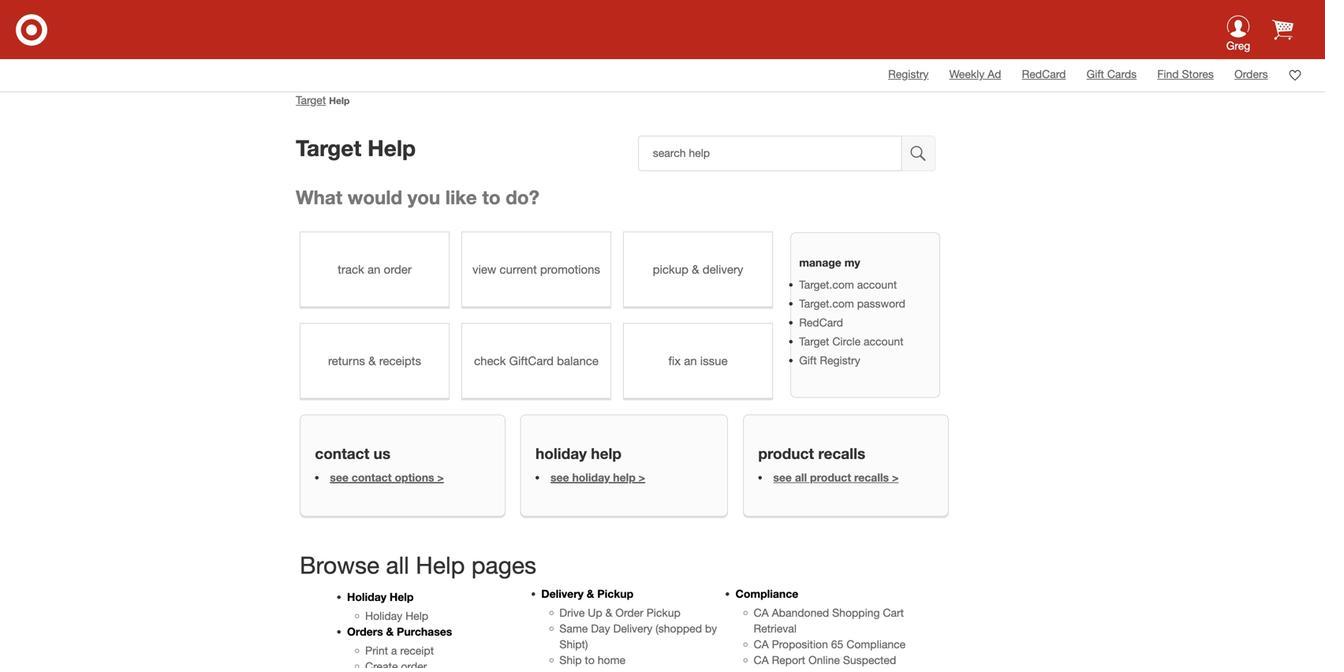 Task type: describe. For each thing, give the bounding box(es) containing it.
print
[[365, 644, 388, 657]]

print a receipt link
[[365, 644, 434, 657]]

suspected
[[843, 654, 897, 667]]

compliance ca abandoned shopping cart retrieval ca proposition 65 compliance ca report online suspected
[[736, 587, 906, 668]]

search help text field
[[638, 136, 902, 171]]

3 see from the left
[[774, 471, 792, 484]]

an for fix
[[684, 354, 697, 368]]

0 vertical spatial target
[[296, 93, 326, 107]]

(shopped
[[656, 622, 702, 635]]

weekly ad
[[950, 67, 1002, 80]]

help up orders & purchases link
[[390, 590, 414, 604]]

& for receipts
[[369, 354, 376, 368]]

gift inside target.com account target.com password redcard target circle account gift registry
[[799, 354, 817, 367]]

pickup & delivery link
[[623, 231, 773, 307]]

> for help
[[639, 471, 645, 484]]

us
[[374, 445, 391, 463]]

check giftcard balance link
[[462, 323, 611, 399]]

all for see
[[795, 471, 807, 484]]

> for us
[[437, 471, 444, 484]]

order
[[616, 606, 644, 619]]

day
[[591, 622, 610, 635]]

manage
[[799, 256, 842, 269]]

see contact options > link
[[330, 471, 444, 484]]

a
[[391, 644, 397, 657]]

check
[[474, 354, 506, 368]]

retrieval
[[754, 622, 797, 635]]

weekly ad link
[[950, 67, 1002, 80]]

2 target help from the top
[[296, 135, 416, 161]]

proposition
[[772, 638, 828, 651]]

returns
[[328, 354, 365, 368]]

weekly
[[950, 67, 985, 80]]

same day delivery (shopped by shipt) link
[[560, 622, 717, 651]]

greg
[[1227, 39, 1251, 52]]

all for browse
[[386, 551, 409, 579]]

target.com account link
[[799, 278, 897, 291]]

product recalls
[[759, 445, 866, 463]]

see all product recalls >
[[774, 471, 899, 484]]

gift registry link
[[799, 354, 861, 367]]

returns & receipts
[[328, 354, 421, 368]]

see all product recalls > link
[[774, 471, 899, 484]]

pickup & delivery
[[653, 262, 744, 276]]

redcard inside target.com account target.com password redcard target circle account gift registry
[[799, 316, 843, 329]]

delivery & pickup link
[[541, 587, 634, 600]]

current
[[500, 262, 537, 276]]

check giftcard balance
[[474, 354, 599, 368]]

1 vertical spatial holiday
[[365, 609, 403, 622]]

you
[[408, 186, 440, 208]]

icon image
[[1227, 15, 1250, 38]]

purchases
[[397, 625, 452, 638]]

balance
[[557, 354, 599, 368]]

my
[[845, 256, 861, 269]]

ad
[[988, 67, 1002, 80]]

1 vertical spatial account
[[864, 335, 904, 348]]

1 vertical spatial holiday
[[572, 471, 610, 484]]

manage my
[[799, 256, 861, 269]]

delivery & pickup drive up & order pickup same day delivery (shopped by shipt) ship to home
[[541, 587, 717, 667]]

would
[[348, 186, 402, 208]]

& for delivery
[[692, 262, 699, 276]]

registry link
[[889, 67, 929, 80]]

see contact options >
[[330, 471, 444, 484]]

ca abandoned shopping cart retrieval link
[[754, 606, 904, 635]]

orders & purchases
[[347, 625, 452, 638]]

help left pages
[[416, 551, 465, 579]]

pickup
[[653, 262, 689, 276]]

1 vertical spatial contact
[[352, 471, 392, 484]]

see holiday help >
[[551, 471, 645, 484]]

1 target help from the top
[[296, 93, 350, 107]]

help inside the target help
[[329, 95, 350, 106]]

to inside delivery & pickup drive up & order pickup same day delivery (shopped by shipt) ship to home
[[585, 654, 595, 667]]

& for pickup
[[587, 587, 594, 600]]

find stores
[[1158, 67, 1214, 80]]

browse
[[300, 551, 380, 579]]

drive
[[560, 606, 585, 619]]

cards
[[1108, 67, 1137, 80]]

fix an issue
[[669, 354, 728, 368]]

1 ca from the top
[[754, 606, 769, 619]]

order
[[384, 262, 412, 276]]

up
[[588, 606, 603, 619]]

track an order link
[[300, 231, 450, 307]]

track
[[338, 262, 364, 276]]

delivery
[[703, 262, 744, 276]]

abandoned
[[772, 606, 829, 619]]

compliance link
[[736, 587, 799, 600]]

1 vertical spatial recalls
[[855, 471, 889, 484]]

redcard link for target.com password
[[799, 316, 843, 329]]

issue
[[700, 354, 728, 368]]

2 target.com from the top
[[799, 297, 854, 310]]

ship to home link
[[560, 654, 626, 667]]

password
[[857, 297, 906, 310]]

orders link
[[1235, 67, 1268, 80]]

receipt
[[400, 644, 434, 657]]

ca proposition 65 compliance link
[[754, 638, 906, 651]]

target.com account target.com password redcard target circle account gift registry
[[799, 278, 906, 367]]

2 ca from the top
[[754, 638, 769, 651]]

receipts
[[379, 354, 421, 368]]

report
[[772, 654, 806, 667]]



Task type: vqa. For each thing, say whether or not it's contained in the screenshot.
topmost Holiday Help link
yes



Task type: locate. For each thing, give the bounding box(es) containing it.
drive up & order pickup link
[[560, 606, 681, 619]]

same
[[560, 622, 588, 635]]

holiday help link
[[347, 590, 414, 604], [365, 609, 429, 622]]

an right fix
[[684, 354, 697, 368]]

help down holiday help in the left of the page
[[613, 471, 636, 484]]

& up the a
[[386, 625, 394, 638]]

registry left weekly
[[889, 67, 929, 80]]

0 horizontal spatial redcard link
[[799, 316, 843, 329]]

1 horizontal spatial pickup
[[647, 606, 681, 619]]

account up password
[[857, 278, 897, 291]]

pickup up drive up & order pickup link
[[598, 587, 634, 600]]

orders up print on the left of page
[[347, 625, 383, 638]]

help right target link
[[329, 95, 350, 106]]

holiday help holiday help
[[347, 590, 429, 622]]

ship
[[560, 654, 582, 667]]

ca
[[754, 606, 769, 619], [754, 638, 769, 651], [754, 654, 769, 667]]

print a receipt
[[365, 644, 434, 657]]

2 horizontal spatial >
[[892, 471, 899, 484]]

2 vertical spatial ca
[[754, 654, 769, 667]]

1 vertical spatial target.com
[[799, 297, 854, 310]]

0 vertical spatial target.com
[[799, 278, 854, 291]]

1 horizontal spatial an
[[684, 354, 697, 368]]

gift left the cards
[[1087, 67, 1105, 80]]

to right like
[[482, 186, 501, 208]]

see for holiday help
[[551, 471, 569, 484]]

circle
[[833, 335, 861, 348]]

0 vertical spatial compliance
[[736, 587, 799, 600]]

1 horizontal spatial redcard link
[[1022, 67, 1066, 80]]

target
[[296, 93, 326, 107], [296, 135, 362, 161], [799, 335, 830, 348]]

1 horizontal spatial see
[[551, 471, 569, 484]]

0 vertical spatial help
[[591, 445, 622, 463]]

holiday
[[347, 590, 387, 604], [365, 609, 403, 622]]

browse all help pages
[[300, 551, 537, 579]]

find
[[1158, 67, 1179, 80]]

redcard
[[1022, 67, 1066, 80], [799, 316, 843, 329]]

1 vertical spatial delivery
[[613, 622, 653, 635]]

redcard link up circle
[[799, 316, 843, 329]]

gift down target circle account link on the right bottom of the page
[[799, 354, 817, 367]]

redcard link
[[1022, 67, 1066, 80], [799, 316, 843, 329]]

see down product recalls on the right of the page
[[774, 471, 792, 484]]

0 vertical spatial to
[[482, 186, 501, 208]]

0 vertical spatial gift
[[1087, 67, 1105, 80]]

1 vertical spatial compliance
[[847, 638, 906, 651]]

shipt)
[[560, 638, 588, 651]]

redcard link for weekly ad
[[1022, 67, 1066, 80]]

target.com password link
[[799, 297, 906, 310]]

None image field
[[902, 136, 936, 171]]

view
[[473, 262, 497, 276]]

by
[[705, 622, 717, 635]]

an right track
[[368, 262, 381, 276]]

0 horizontal spatial orders
[[347, 625, 383, 638]]

what would you like to do?
[[296, 186, 540, 208]]

0 horizontal spatial an
[[368, 262, 381, 276]]

0 vertical spatial product
[[759, 445, 814, 463]]

ca left report
[[754, 654, 769, 667]]

1 target.com from the top
[[799, 278, 854, 291]]

contact
[[315, 445, 369, 463], [352, 471, 392, 484]]

1 vertical spatial product
[[810, 471, 851, 484]]

contact left us
[[315, 445, 369, 463]]

help up purchases
[[406, 609, 429, 622]]

ca down retrieval
[[754, 638, 769, 651]]

1 vertical spatial target
[[296, 135, 362, 161]]

1 see from the left
[[330, 471, 349, 484]]

registry down circle
[[820, 354, 861, 367]]

& right up
[[606, 606, 613, 619]]

ca down compliance link
[[754, 606, 769, 619]]

favorites image
[[1289, 69, 1302, 82]]

0 horizontal spatial pickup
[[598, 587, 634, 600]]

1 horizontal spatial gift
[[1087, 67, 1105, 80]]

delivery down order
[[613, 622, 653, 635]]

registry inside target.com account target.com password redcard target circle account gift registry
[[820, 354, 861, 367]]

2 > from the left
[[639, 471, 645, 484]]

0 vertical spatial orders
[[1235, 67, 1268, 80]]

0 vertical spatial ca
[[754, 606, 769, 619]]

target link
[[296, 93, 326, 107]]

fix an issue link
[[623, 323, 773, 399]]

help up would
[[368, 135, 416, 161]]

see holiday help > link
[[551, 471, 645, 484]]

gift cards link
[[1087, 67, 1137, 80]]

orders down greg
[[1235, 67, 1268, 80]]

0 vertical spatial target help
[[296, 93, 350, 107]]

help
[[329, 95, 350, 106], [368, 135, 416, 161], [416, 551, 465, 579], [390, 590, 414, 604], [406, 609, 429, 622]]

0 vertical spatial an
[[368, 262, 381, 276]]

an for track
[[368, 262, 381, 276]]

0 vertical spatial recalls
[[819, 445, 866, 463]]

1 vertical spatial holiday help link
[[365, 609, 429, 622]]

see down holiday help in the left of the page
[[551, 471, 569, 484]]

1 vertical spatial all
[[386, 551, 409, 579]]

target left help element
[[296, 93, 326, 107]]

options
[[395, 471, 434, 484]]

0 horizontal spatial see
[[330, 471, 349, 484]]

3 > from the left
[[892, 471, 899, 484]]

1 vertical spatial orders
[[347, 625, 383, 638]]

holiday down browse
[[347, 590, 387, 604]]

0 horizontal spatial delivery
[[541, 587, 584, 600]]

target.com
[[799, 278, 854, 291], [799, 297, 854, 310]]

1 vertical spatial ca
[[754, 638, 769, 651]]

compliance up retrieval
[[736, 587, 799, 600]]

1 vertical spatial redcard
[[799, 316, 843, 329]]

1 horizontal spatial to
[[585, 654, 595, 667]]

see
[[330, 471, 349, 484], [551, 471, 569, 484], [774, 471, 792, 484]]

pages
[[472, 551, 537, 579]]

1 vertical spatial target help
[[296, 135, 416, 161]]

shopping
[[832, 606, 880, 619]]

home
[[598, 654, 626, 667]]

redcard link right ad
[[1022, 67, 1066, 80]]

contact down us
[[352, 471, 392, 484]]

1 vertical spatial redcard link
[[799, 316, 843, 329]]

holiday up orders & purchases link
[[365, 609, 403, 622]]

orders & purchases link
[[347, 625, 452, 638]]

target help
[[296, 93, 350, 107], [296, 135, 416, 161]]

delivery up 'drive'
[[541, 587, 584, 600]]

stores
[[1182, 67, 1214, 80]]

delivery
[[541, 587, 584, 600], [613, 622, 653, 635]]

0 horizontal spatial to
[[482, 186, 501, 208]]

0 horizontal spatial all
[[386, 551, 409, 579]]

& right the pickup
[[692, 262, 699, 276]]

0 horizontal spatial registry
[[820, 354, 861, 367]]

pickup up (shopped
[[647, 606, 681, 619]]

my target.com shopping cart image
[[1273, 19, 1294, 40]]

help
[[591, 445, 622, 463], [613, 471, 636, 484]]

see down contact us
[[330, 471, 349, 484]]

product up see all product recalls > link
[[759, 445, 814, 463]]

redcard right ad
[[1022, 67, 1066, 80]]

all up the holiday help holiday help
[[386, 551, 409, 579]]

1 vertical spatial pickup
[[647, 606, 681, 619]]

recalls
[[819, 445, 866, 463], [855, 471, 889, 484]]

find stores link
[[1158, 67, 1214, 80]]

recalls down product recalls on the right of the page
[[855, 471, 889, 484]]

help element
[[329, 95, 350, 106]]

ca report online suspected link
[[754, 654, 897, 668]]

do?
[[506, 186, 540, 208]]

like
[[446, 186, 477, 208]]

orders for orders link
[[1235, 67, 1268, 80]]

0 vertical spatial registry
[[889, 67, 929, 80]]

product
[[759, 445, 814, 463], [810, 471, 851, 484]]

3 ca from the top
[[754, 654, 769, 667]]

cart
[[883, 606, 904, 619]]

gift
[[1087, 67, 1105, 80], [799, 354, 817, 367]]

an
[[368, 262, 381, 276], [684, 354, 697, 368]]

compliance up suspected
[[847, 638, 906, 651]]

1 horizontal spatial orders
[[1235, 67, 1268, 80]]

orders for orders & purchases
[[347, 625, 383, 638]]

gift cards
[[1087, 67, 1137, 80]]

1 vertical spatial registry
[[820, 354, 861, 367]]

recalls up see all product recalls >
[[819, 445, 866, 463]]

1 horizontal spatial all
[[795, 471, 807, 484]]

0 horizontal spatial compliance
[[736, 587, 799, 600]]

0 vertical spatial holiday help link
[[347, 590, 414, 604]]

1 vertical spatial help
[[613, 471, 636, 484]]

1 horizontal spatial redcard
[[1022, 67, 1066, 80]]

pickup
[[598, 587, 634, 600], [647, 606, 681, 619]]

1 vertical spatial to
[[585, 654, 595, 667]]

track an order
[[338, 262, 412, 276]]

0 vertical spatial holiday
[[536, 445, 587, 463]]

to right ship
[[585, 654, 595, 667]]

& right the returns
[[369, 354, 376, 368]]

2 see from the left
[[551, 471, 569, 484]]

promotions
[[540, 262, 600, 276]]

0 horizontal spatial gift
[[799, 354, 817, 367]]

1 horizontal spatial compliance
[[847, 638, 906, 651]]

1 vertical spatial an
[[684, 354, 697, 368]]

contact us
[[315, 445, 391, 463]]

redcard up circle
[[799, 316, 843, 329]]

>
[[437, 471, 444, 484], [639, 471, 645, 484], [892, 471, 899, 484]]

help up see holiday help > link
[[591, 445, 622, 463]]

holiday down holiday help in the left of the page
[[572, 471, 610, 484]]

view current promotions
[[473, 262, 600, 276]]

view current promotions link
[[462, 231, 611, 307]]

2 vertical spatial target
[[799, 335, 830, 348]]

1 vertical spatial gift
[[799, 354, 817, 367]]

0 vertical spatial redcard link
[[1022, 67, 1066, 80]]

target up gift registry link
[[799, 335, 830, 348]]

holiday up see holiday help >
[[536, 445, 587, 463]]

product down product recalls on the right of the page
[[810, 471, 851, 484]]

registry
[[889, 67, 929, 80], [820, 354, 861, 367]]

2 horizontal spatial see
[[774, 471, 792, 484]]

target.com down manage my
[[799, 278, 854, 291]]

1 > from the left
[[437, 471, 444, 484]]

0 vertical spatial pickup
[[598, 587, 634, 600]]

see for contact us
[[330, 471, 349, 484]]

greg link
[[1215, 15, 1262, 60]]

target inside target.com account target.com password redcard target circle account gift registry
[[799, 335, 830, 348]]

account right circle
[[864, 335, 904, 348]]

target.com home image
[[16, 14, 47, 46]]

online
[[809, 654, 840, 667]]

what
[[296, 186, 343, 208]]

to
[[482, 186, 501, 208], [585, 654, 595, 667]]

0 vertical spatial all
[[795, 471, 807, 484]]

target.com down target.com account link
[[799, 297, 854, 310]]

all down product recalls on the right of the page
[[795, 471, 807, 484]]

1 horizontal spatial registry
[[889, 67, 929, 80]]

0 vertical spatial delivery
[[541, 587, 584, 600]]

0 horizontal spatial >
[[437, 471, 444, 484]]

1 horizontal spatial delivery
[[613, 622, 653, 635]]

& for purchases
[[386, 625, 394, 638]]

0 horizontal spatial redcard
[[799, 316, 843, 329]]

0 vertical spatial holiday
[[347, 590, 387, 604]]

target circle account link
[[799, 335, 904, 348]]

& up up
[[587, 587, 594, 600]]

1 horizontal spatial >
[[639, 471, 645, 484]]

holiday
[[536, 445, 587, 463], [572, 471, 610, 484]]

target down help element
[[296, 135, 362, 161]]

returns & receipts link
[[300, 323, 450, 399]]

holiday help
[[536, 445, 622, 463]]

0 vertical spatial account
[[857, 278, 897, 291]]

0 vertical spatial redcard
[[1022, 67, 1066, 80]]

fix
[[669, 354, 681, 368]]

giftcard
[[509, 354, 554, 368]]

0 vertical spatial contact
[[315, 445, 369, 463]]



